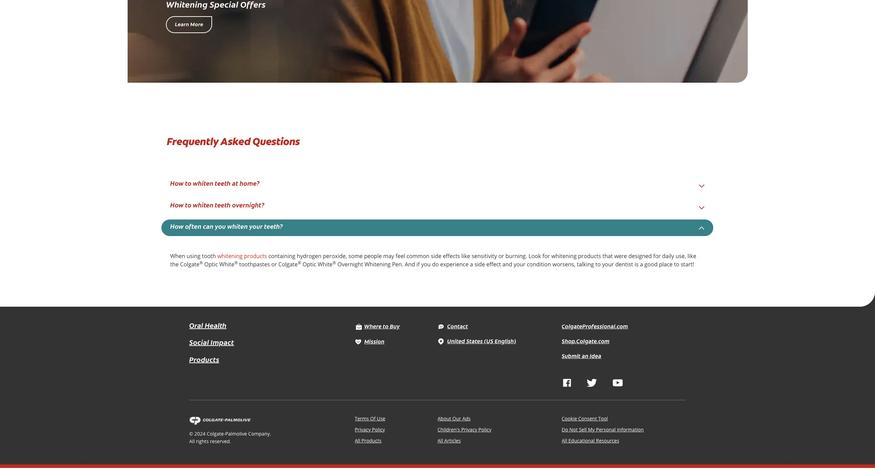 Task type: describe. For each thing, give the bounding box(es) containing it.
products inside containing hydrogen peroxide, some people may feel common side effects like sensitivity or burning. look for whitening products that were designed for daily use, like the colgate
[[579, 253, 602, 260]]

designed
[[629, 253, 652, 260]]

children's privacy policy
[[438, 427, 492, 434]]

teeth for at
[[215, 179, 231, 188]]

all products link
[[355, 438, 382, 445]]

people
[[364, 253, 382, 260]]

privacy policy link
[[355, 427, 385, 434]]

© 2024 colgate-palmolive company. all rights reserved.
[[189, 431, 271, 445]]

all educational resources link
[[562, 438, 620, 445]]

do
[[562, 427, 569, 434]]

questions
[[253, 135, 300, 148]]

cookie consent tool
[[562, 416, 608, 423]]

personal
[[597, 427, 616, 434]]

colgate-
[[207, 431, 225, 438]]

1 ® from the left
[[200, 260, 203, 266]]

woman smiling with mobile phone image
[[128, 0, 748, 83]]

consent
[[579, 416, 597, 423]]

frequently
[[167, 135, 219, 148]]

sensitivity
[[472, 253, 497, 260]]

look
[[529, 253, 542, 260]]

oral health
[[189, 321, 227, 330]]

all inside © 2024 colgate-palmolive company. all rights reserved.
[[189, 439, 195, 445]]

1 horizontal spatial products
[[362, 438, 382, 445]]

® optic white ® toothpastes or colgate ® optic white ® overnight whitening pen. and if you do experience a side effect and your condition worsens, talking to your dentist is a good place to start!
[[200, 260, 695, 268]]

1 for from the left
[[543, 253, 550, 260]]

when using tooth whitening products
[[170, 253, 267, 260]]

all for all articles
[[438, 438, 443, 445]]

1 privacy from the left
[[355, 427, 371, 434]]

2 policy from the left
[[479, 427, 492, 434]]

to for how to whiten teeth at home?
[[185, 179, 192, 188]]

contact link
[[438, 323, 468, 330]]

©
[[189, 431, 193, 438]]

twitter image
[[587, 379, 597, 388]]

daily
[[663, 253, 675, 260]]

feel
[[396, 253, 405, 260]]

use
[[377, 416, 386, 423]]

to for where to buy
[[383, 323, 389, 330]]

social impact link
[[189, 337, 234, 348]]

1 policy from the left
[[372, 427, 385, 434]]

resources
[[597, 438, 620, 445]]

rounded corner image
[[861, 292, 876, 307]]

all products
[[355, 438, 382, 445]]

worsens,
[[553, 261, 576, 268]]

asked
[[221, 135, 251, 148]]

0 horizontal spatial you
[[215, 222, 226, 231]]

united states (us english)
[[448, 337, 517, 345]]

may
[[384, 253, 395, 260]]

social impact
[[189, 338, 234, 347]]

2 optic from the left
[[303, 261, 317, 268]]

whiten for overnight?
[[193, 201, 214, 209]]

teeth for overnight?
[[215, 201, 231, 209]]

if
[[417, 261, 420, 268]]

terms of use link
[[355, 416, 386, 423]]

2 white from the left
[[318, 261, 333, 268]]

1 like from the left
[[462, 253, 471, 260]]

talking
[[577, 261, 595, 268]]

tooth
[[202, 253, 216, 260]]

or inside containing hydrogen peroxide, some people may feel common side effects like sensitivity or burning. look for whitening products that were designed for daily use, like the colgate
[[499, 253, 505, 260]]

whitening products link
[[217, 253, 267, 260]]

cookie
[[562, 416, 578, 423]]

whitening
[[365, 261, 391, 268]]

2 vertical spatial whiten
[[228, 222, 248, 231]]

palmolive
[[225, 431, 247, 438]]

all articles link
[[438, 438, 461, 445]]

do not sell my personal information link
[[562, 427, 644, 434]]

facebook image
[[563, 379, 572, 388]]

how for how often can you whiten your teeth?
[[170, 222, 184, 231]]

where to buy link
[[355, 323, 400, 330]]

effect
[[487, 261, 501, 268]]

whitening inside containing hydrogen peroxide, some people may feel common side effects like sensitivity or burning. look for whitening products that were designed for daily use, like the colgate
[[552, 253, 577, 260]]

pen.
[[392, 261, 404, 268]]

burning.
[[506, 253, 528, 260]]

oral health link
[[189, 321, 227, 330]]

children's
[[438, 427, 460, 434]]

or inside the '® optic white ® toothpastes or colgate ® optic white ® overnight whitening pen. and if you do experience a side effect and your condition worsens, talking to your dentist is a good place to start!'
[[272, 261, 277, 268]]

using
[[187, 253, 201, 260]]

1 products from the left
[[244, 253, 267, 260]]

shop.colgate.com link
[[562, 337, 610, 345]]

educational
[[569, 438, 595, 445]]

and
[[503, 261, 513, 268]]

how often can you whiten your teeth? button
[[170, 222, 283, 231]]

some
[[349, 253, 363, 260]]

when
[[170, 253, 185, 260]]

2 for from the left
[[654, 253, 661, 260]]

colgateprofessional.com link
[[562, 323, 629, 330]]

learn more link
[[166, 16, 212, 33]]

condition
[[527, 261, 552, 268]]

buy
[[390, 323, 400, 330]]

whiten for at
[[193, 179, 214, 188]]

colgate inside the '® optic white ® toothpastes or colgate ® optic white ® overnight whitening pen. and if you do experience a side effect and your condition worsens, talking to your dentist is a good place to start!'
[[279, 261, 298, 268]]

use,
[[676, 253, 687, 260]]

reserved.
[[210, 439, 231, 445]]

peroxide,
[[323, 253, 347, 260]]

learn more
[[175, 20, 203, 28]]

how for how to whiten teeth overnight?
[[170, 201, 184, 209]]

1 horizontal spatial your
[[514, 261, 526, 268]]

2 privacy from the left
[[462, 427, 478, 434]]

colgate inside containing hydrogen peroxide, some people may feel common side effects like sensitivity or burning. look for whitening products that were designed for daily use, like the colgate
[[180, 261, 200, 268]]

the
[[170, 261, 179, 268]]

united
[[448, 337, 465, 345]]

about
[[438, 416, 452, 423]]



Task type: vqa. For each thing, say whether or not it's contained in the screenshot.
leftmost a
yes



Task type: locate. For each thing, give the bounding box(es) containing it.
for up 'good'
[[654, 253, 661, 260]]

terms of use
[[355, 416, 386, 423]]

for
[[543, 253, 550, 260], [654, 253, 661, 260]]

your down that
[[603, 261, 614, 268]]

0 horizontal spatial whitening
[[217, 253, 243, 260]]

side inside the '® optic white ® toothpastes or colgate ® optic white ® overnight whitening pen. and if you do experience a side effect and your condition worsens, talking to your dentist is a good place to start!'
[[475, 261, 485, 268]]

1 vertical spatial products
[[362, 438, 382, 445]]

1 horizontal spatial you
[[422, 261, 431, 268]]

2 how from the top
[[170, 201, 184, 209]]

all down privacy policy link
[[355, 438, 361, 445]]

2 ® from the left
[[235, 260, 238, 266]]

(us
[[484, 337, 494, 345]]

whiten
[[193, 179, 214, 188], [193, 201, 214, 209], [228, 222, 248, 231]]

of
[[370, 416, 376, 423]]

0 horizontal spatial products
[[244, 253, 267, 260]]

0 horizontal spatial or
[[272, 261, 277, 268]]

all educational resources
[[562, 438, 620, 445]]

whiten up 'how to whiten teeth overnight?' button
[[193, 179, 214, 188]]

1 vertical spatial whiten
[[193, 201, 214, 209]]

that
[[603, 253, 613, 260]]

2 vertical spatial how
[[170, 222, 184, 231]]

effects
[[443, 253, 460, 260]]

how
[[170, 179, 184, 188], [170, 201, 184, 209], [170, 222, 184, 231]]

products up the toothpastes
[[244, 253, 267, 260]]

2 horizontal spatial your
[[603, 261, 614, 268]]

overnight?
[[232, 201, 265, 209]]

you inside the '® optic white ® toothpastes or colgate ® optic white ® overnight whitening pen. and if you do experience a side effect and your condition worsens, talking to your dentist is a good place to start!'
[[422, 261, 431, 268]]

0 horizontal spatial a
[[470, 261, 473, 268]]

2 a from the left
[[641, 261, 644, 268]]

an
[[582, 352, 589, 360]]

teeth left at
[[215, 179, 231, 188]]

policy
[[372, 427, 385, 434], [479, 427, 492, 434]]

2 products from the left
[[579, 253, 602, 260]]

shop.colgate.com
[[562, 337, 610, 345]]

frequently asked questions
[[167, 135, 300, 148]]

whitening right tooth
[[217, 253, 243, 260]]

0 horizontal spatial white
[[220, 261, 235, 268]]

3 how from the top
[[170, 222, 184, 231]]

side inside containing hydrogen peroxide, some people may feel common side effects like sensitivity or burning. look for whitening products that were designed for daily use, like the colgate
[[431, 253, 442, 260]]

® left the overnight
[[333, 260, 336, 266]]

products down privacy policy link
[[362, 438, 382, 445]]

where
[[364, 323, 382, 330]]

® left the toothpastes
[[235, 260, 238, 266]]

do not sell my personal information
[[562, 427, 644, 434]]

sell
[[579, 427, 587, 434]]

0 vertical spatial side
[[431, 253, 442, 260]]

1 vertical spatial or
[[272, 261, 277, 268]]

0 horizontal spatial side
[[431, 253, 442, 260]]

2 whitening from the left
[[552, 253, 577, 260]]

all down do
[[562, 438, 568, 445]]

products
[[244, 253, 267, 260], [579, 253, 602, 260]]

products up talking
[[579, 253, 602, 260]]

were
[[615, 253, 628, 260]]

hydrogen
[[297, 253, 322, 260]]

side up do at the bottom
[[431, 253, 442, 260]]

all
[[355, 438, 361, 445], [438, 438, 443, 445], [562, 438, 568, 445], [189, 439, 195, 445]]

to
[[185, 179, 192, 188], [185, 201, 192, 209], [596, 261, 601, 268], [675, 261, 680, 268], [383, 323, 389, 330]]

whiten up the can
[[193, 201, 214, 209]]

1 how from the top
[[170, 179, 184, 188]]

youtube image
[[613, 379, 623, 388]]

a right is
[[641, 261, 644, 268]]

submit
[[562, 352, 581, 360]]

at
[[232, 179, 238, 188]]

experience
[[441, 261, 469, 268]]

tool
[[599, 416, 608, 423]]

social
[[189, 338, 209, 347]]

your left teeth?
[[249, 222, 263, 231]]

2 colgate from the left
[[279, 261, 298, 268]]

impact
[[211, 338, 234, 347]]

0 horizontal spatial policy
[[372, 427, 385, 434]]

is
[[635, 261, 639, 268]]

all for all products
[[355, 438, 361, 445]]

0 vertical spatial teeth
[[215, 179, 231, 188]]

states
[[467, 337, 483, 345]]

1 horizontal spatial optic
[[303, 261, 317, 268]]

®
[[200, 260, 203, 266], [235, 260, 238, 266], [298, 260, 301, 266], [333, 260, 336, 266]]

containing
[[269, 253, 296, 260]]

products link
[[189, 354, 219, 365]]

1 horizontal spatial like
[[688, 253, 697, 260]]

1 colgate from the left
[[180, 261, 200, 268]]

contact
[[448, 323, 468, 330]]

submit an idea link
[[562, 352, 602, 360]]

for up condition
[[543, 253, 550, 260]]

idea
[[590, 352, 602, 360]]

1 vertical spatial how
[[170, 201, 184, 209]]

how to whiten teeth at home? button
[[170, 179, 260, 188]]

privacy down the terms
[[355, 427, 371, 434]]

english)
[[495, 337, 517, 345]]

rights
[[196, 439, 209, 445]]

0 horizontal spatial colgate
[[180, 261, 200, 268]]

3 ® from the left
[[298, 260, 301, 266]]

can
[[203, 222, 214, 231]]

side down sensitivity
[[475, 261, 485, 268]]

1 horizontal spatial side
[[475, 261, 485, 268]]

all for all educational resources
[[562, 438, 568, 445]]

like up experience
[[462, 253, 471, 260]]

white
[[220, 261, 235, 268], [318, 261, 333, 268]]

teeth?
[[264, 222, 283, 231]]

or down the containing
[[272, 261, 277, 268]]

you right if
[[422, 261, 431, 268]]

start!
[[681, 261, 695, 268]]

0 horizontal spatial optic
[[204, 261, 218, 268]]

colgate down using
[[180, 261, 200, 268]]

1 whitening from the left
[[217, 253, 243, 260]]

information
[[618, 427, 644, 434]]

1 white from the left
[[220, 261, 235, 268]]

2 teeth from the top
[[215, 201, 231, 209]]

2024
[[195, 431, 206, 438]]

0 vertical spatial how
[[170, 179, 184, 188]]

side
[[431, 253, 442, 260], [475, 261, 485, 268]]

how for how to whiten teeth at home?
[[170, 179, 184, 188]]

all down ©
[[189, 439, 195, 445]]

all left articles
[[438, 438, 443, 445]]

good
[[645, 261, 658, 268]]

0 vertical spatial whiten
[[193, 179, 214, 188]]

privacy down the ads
[[462, 427, 478, 434]]

place
[[660, 261, 673, 268]]

0 horizontal spatial products
[[189, 355, 219, 364]]

1 a from the left
[[470, 261, 473, 268]]

home?
[[240, 179, 260, 188]]

1 horizontal spatial for
[[654, 253, 661, 260]]

whiten down the overnight?
[[228, 222, 248, 231]]

company.
[[249, 431, 271, 438]]

0 horizontal spatial your
[[249, 222, 263, 231]]

or up and
[[499, 253, 505, 260]]

1 vertical spatial side
[[475, 261, 485, 268]]

optic down tooth
[[204, 261, 218, 268]]

teeth up how often can you whiten your teeth? button
[[215, 201, 231, 209]]

and
[[405, 261, 415, 268]]

® right 'when'
[[200, 260, 203, 266]]

where to buy
[[364, 323, 400, 330]]

about our ads link
[[438, 416, 471, 423]]

1 horizontal spatial white
[[318, 261, 333, 268]]

1 horizontal spatial colgate
[[279, 261, 298, 268]]

privacy policy
[[355, 427, 385, 434]]

common
[[407, 253, 430, 260]]

oral
[[189, 321, 203, 330]]

products down social
[[189, 355, 219, 364]]

1 horizontal spatial or
[[499, 253, 505, 260]]

1 horizontal spatial products
[[579, 253, 602, 260]]

0 horizontal spatial privacy
[[355, 427, 371, 434]]

terms
[[355, 416, 369, 423]]

submit an idea
[[562, 352, 602, 360]]

to for how to whiten teeth overnight?
[[185, 201, 192, 209]]

a
[[470, 261, 473, 268], [641, 261, 644, 268]]

1 horizontal spatial policy
[[479, 427, 492, 434]]

white down when using tooth whitening products
[[220, 261, 235, 268]]

1 horizontal spatial a
[[641, 261, 644, 268]]

you right the can
[[215, 222, 226, 231]]

a down sensitivity
[[470, 261, 473, 268]]

1 optic from the left
[[204, 261, 218, 268]]

4 ® from the left
[[333, 260, 336, 266]]

whitening up worsens,
[[552, 253, 577, 260]]

my
[[589, 427, 595, 434]]

mission
[[365, 338, 385, 345]]

white down peroxide,
[[318, 261, 333, 268]]

containing hydrogen peroxide, some people may feel common side effects like sensitivity or burning. look for whitening products that were designed for daily use, like the colgate
[[170, 253, 697, 268]]

not
[[570, 427, 578, 434]]

0 vertical spatial or
[[499, 253, 505, 260]]

1 teeth from the top
[[215, 179, 231, 188]]

0 horizontal spatial like
[[462, 253, 471, 260]]

health
[[205, 321, 227, 330]]

toothpastes
[[239, 261, 270, 268]]

0 vertical spatial products
[[189, 355, 219, 364]]

optic down hydrogen
[[303, 261, 317, 268]]

1 horizontal spatial whitening
[[552, 253, 577, 260]]

your down burning.
[[514, 261, 526, 268]]

colgate down the containing
[[279, 261, 298, 268]]

1 horizontal spatial privacy
[[462, 427, 478, 434]]

how to whiten teeth overnight?
[[170, 201, 265, 209]]

about our ads
[[438, 416, 471, 423]]

0 vertical spatial you
[[215, 222, 226, 231]]

ads
[[463, 416, 471, 423]]

1 vertical spatial you
[[422, 261, 431, 268]]

0 horizontal spatial for
[[543, 253, 550, 260]]

like up start!
[[688, 253, 697, 260]]

overnight
[[338, 261, 363, 268]]

® right the containing
[[298, 260, 301, 266]]

our
[[453, 416, 462, 423]]

2 like from the left
[[688, 253, 697, 260]]

1 vertical spatial teeth
[[215, 201, 231, 209]]



